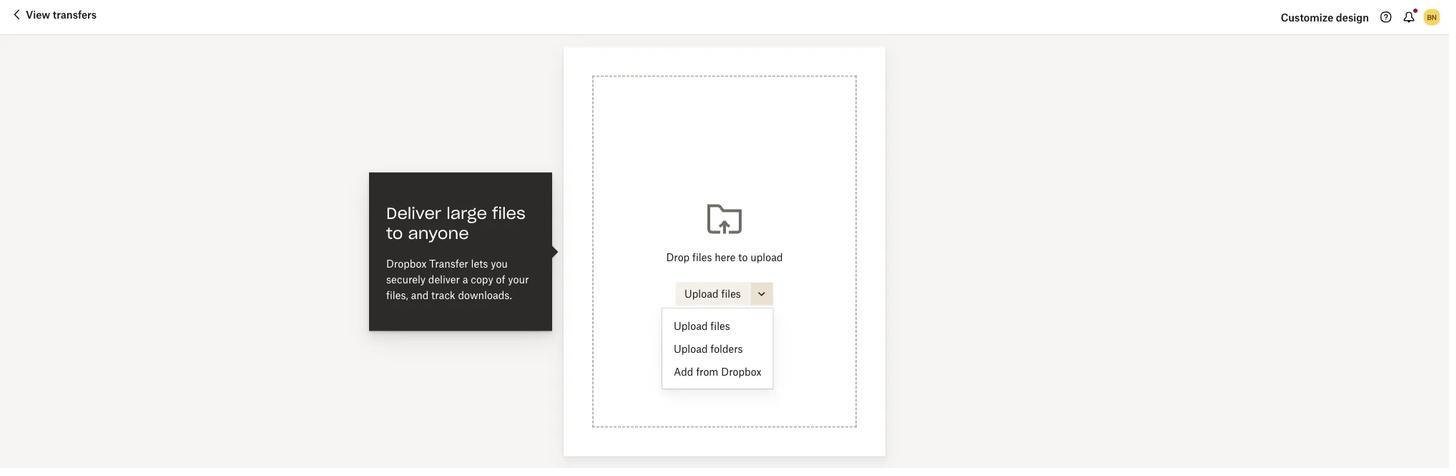 Task type: locate. For each thing, give the bounding box(es) containing it.
track
[[432, 289, 456, 301]]

a
[[463, 273, 468, 286]]

upload files inside button
[[685, 288, 741, 300]]

0 horizontal spatial dropbox
[[386, 258, 427, 270]]

files inside deliver large files to anyone
[[492, 203, 526, 223]]

large
[[447, 203, 487, 223]]

0 vertical spatial upload
[[685, 288, 719, 300]]

0 vertical spatial dropbox
[[386, 258, 427, 270]]

menu
[[663, 308, 773, 389]]

deliver large files to anyone
[[386, 203, 526, 243]]

add
[[674, 365, 694, 378]]

upload files group
[[676, 282, 774, 305]]

upload inside button
[[685, 288, 719, 300]]

1 vertical spatial upload files
[[674, 320, 731, 332]]

upload files
[[685, 288, 741, 300], [674, 320, 731, 332]]

from
[[696, 365, 719, 378]]

upload
[[685, 288, 719, 300], [674, 320, 708, 332], [674, 342, 708, 355]]

dropbox
[[386, 258, 427, 270], [722, 365, 762, 378]]

2 vertical spatial files
[[711, 320, 731, 332]]

of
[[496, 273, 506, 286]]

dropbox transfer lets you securely deliver a copy of your files, and track downloads.
[[386, 258, 529, 301]]

files,
[[386, 289, 408, 301]]

dropbox down folders
[[722, 365, 762, 378]]

0 vertical spatial files
[[492, 203, 526, 223]]

1 horizontal spatial dropbox
[[722, 365, 762, 378]]

1 vertical spatial upload
[[674, 320, 708, 332]]

0 vertical spatial upload files
[[685, 288, 741, 300]]

files inside button
[[722, 288, 741, 300]]

files
[[492, 203, 526, 223], [722, 288, 741, 300], [711, 320, 731, 332]]

dropbox up securely
[[386, 258, 427, 270]]

your
[[508, 273, 529, 286]]

1 vertical spatial files
[[722, 288, 741, 300]]



Task type: vqa. For each thing, say whether or not it's contained in the screenshot.
Upload folders
yes



Task type: describe. For each thing, give the bounding box(es) containing it.
menu containing upload files
[[663, 308, 773, 389]]

lets
[[471, 258, 488, 270]]

and
[[411, 289, 429, 301]]

securely
[[386, 273, 426, 286]]

upload folders
[[674, 342, 743, 355]]

dropbox inside dropbox transfer lets you securely deliver a copy of your files, and track downloads.
[[386, 258, 427, 270]]

you
[[491, 258, 508, 270]]

anyone
[[408, 223, 469, 243]]

folders
[[711, 342, 743, 355]]

upload files button
[[676, 282, 750, 305]]

deliver
[[386, 203, 442, 223]]

1 vertical spatial dropbox
[[722, 365, 762, 378]]

files inside menu
[[711, 320, 731, 332]]

to
[[386, 223, 403, 243]]

transfer
[[429, 258, 469, 270]]

add from dropbox
[[674, 365, 762, 378]]

downloads.
[[458, 289, 512, 301]]

deliver
[[429, 273, 460, 286]]

2 vertical spatial upload
[[674, 342, 708, 355]]

copy
[[471, 273, 494, 286]]



